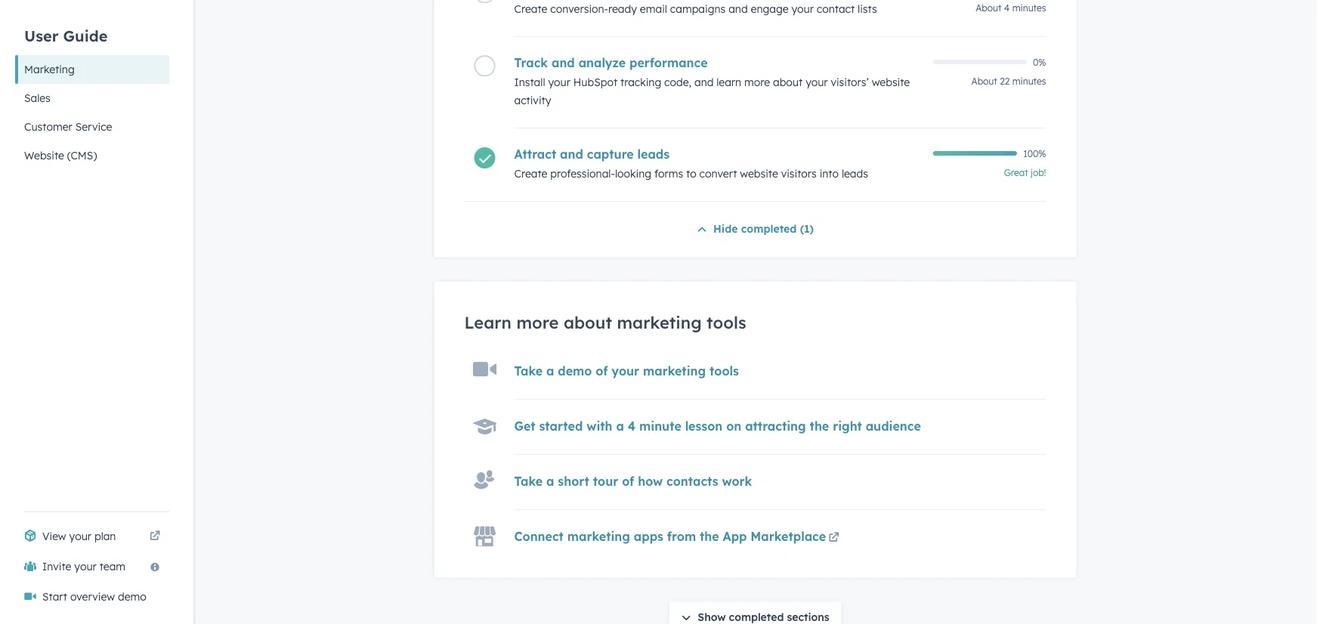 Task type: locate. For each thing, give the bounding box(es) containing it.
take a short tour of how contacts work link
[[515, 474, 753, 489]]

website left "visitors"
[[741, 167, 779, 181]]

link opens in a new window image inside connect marketing apps from the app marketplace link
[[829, 534, 840, 544]]

a right with
[[617, 419, 624, 434]]

create down attract
[[515, 167, 548, 181]]

a for short
[[547, 474, 555, 489]]

create conversion-ready email campaigns and engage your contact lists
[[515, 2, 878, 16]]

2 minutes from the top
[[1013, 76, 1047, 87]]

leads right into
[[842, 167, 869, 181]]

attracting
[[746, 419, 807, 434]]

0 horizontal spatial of
[[596, 364, 608, 379]]

take a demo of your marketing tools
[[515, 364, 739, 379]]

1 horizontal spatial demo
[[558, 364, 592, 379]]

of left the how
[[622, 474, 635, 489]]

0 vertical spatial more
[[745, 76, 771, 89]]

analyze
[[579, 55, 626, 70]]

completed right the show at the right
[[729, 611, 784, 624]]

1 vertical spatial tools
[[710, 364, 739, 379]]

link opens in a new window image right plan
[[150, 528, 160, 546]]

0%
[[1034, 56, 1047, 68]]

about right learn
[[774, 76, 803, 89]]

0 vertical spatial leads
[[638, 147, 670, 162]]

1 vertical spatial of
[[622, 474, 635, 489]]

leads up forms
[[638, 147, 670, 162]]

0 horizontal spatial more
[[517, 312, 559, 333]]

take a demo of your marketing tools link
[[515, 364, 739, 379]]

website inside track and analyze performance install your hubspot tracking code, and learn more about your visitors' website activity
[[872, 76, 911, 89]]

user
[[24, 26, 59, 45]]

1 horizontal spatial about
[[774, 76, 803, 89]]

take a short tour of how contacts work
[[515, 474, 753, 489]]

customer service
[[24, 120, 112, 133]]

4
[[1005, 2, 1010, 14], [628, 419, 636, 434]]

get
[[515, 419, 536, 434]]

hide
[[714, 222, 738, 236]]

and up professional-
[[560, 147, 584, 162]]

forms
[[655, 167, 684, 181]]

1 horizontal spatial the
[[810, 419, 830, 434]]

get started with a 4 minute lesson on attracting the right audience
[[515, 419, 922, 434]]

and left engage
[[729, 2, 748, 16]]

1 horizontal spatial link opens in a new window image
[[829, 530, 840, 548]]

minutes
[[1013, 2, 1047, 14], [1013, 76, 1047, 87]]

1 vertical spatial the
[[700, 529, 720, 545]]

the left the app at the bottom of page
[[700, 529, 720, 545]]

0 vertical spatial about
[[976, 2, 1002, 14]]

about up 22 in the right top of the page
[[976, 2, 1002, 14]]

1 horizontal spatial more
[[745, 76, 771, 89]]

demo up started
[[558, 364, 592, 379]]

take for take a demo of your marketing tools
[[515, 364, 543, 379]]

0 vertical spatial take
[[515, 364, 543, 379]]

start overview demo link
[[15, 582, 169, 612]]

website inside attract and capture leads create professional-looking forms to convert website visitors into leads
[[741, 167, 779, 181]]

link opens in a new window image right marketplace
[[829, 534, 840, 544]]

1 vertical spatial 4
[[628, 419, 636, 434]]

invite
[[42, 560, 71, 574]]

0 vertical spatial of
[[596, 364, 608, 379]]

minutes for about 4 minutes
[[1013, 2, 1047, 14]]

minutes down 0%
[[1013, 76, 1047, 87]]

0 horizontal spatial about
[[564, 312, 612, 333]]

0 vertical spatial website
[[872, 76, 911, 89]]

1 vertical spatial website
[[741, 167, 779, 181]]

1 horizontal spatial 4
[[1005, 2, 1010, 14]]

0 vertical spatial 4
[[1005, 2, 1010, 14]]

link opens in a new window image
[[150, 528, 160, 546], [829, 530, 840, 548]]

0 vertical spatial demo
[[558, 364, 592, 379]]

0 vertical spatial about
[[774, 76, 803, 89]]

2 create from the top
[[515, 167, 548, 181]]

sections
[[787, 611, 830, 624]]

link opens in a new window image right marketplace
[[829, 530, 840, 548]]

1 vertical spatial demo
[[118, 591, 147, 604]]

the left right
[[810, 419, 830, 434]]

1 vertical spatial completed
[[729, 611, 784, 624]]

a
[[547, 364, 555, 379], [617, 419, 624, 434], [547, 474, 555, 489]]

0 vertical spatial marketing
[[617, 312, 702, 333]]

1 horizontal spatial website
[[872, 76, 911, 89]]

4 up about 22 minutes
[[1005, 2, 1010, 14]]

about 22 minutes
[[972, 76, 1047, 87]]

0 vertical spatial a
[[547, 364, 555, 379]]

2 take from the top
[[515, 474, 543, 489]]

about
[[774, 76, 803, 89], [564, 312, 612, 333]]

marketing up minute in the bottom of the page
[[643, 364, 706, 379]]

with
[[587, 419, 613, 434]]

about
[[976, 2, 1002, 14], [972, 76, 998, 87]]

visitors
[[782, 167, 817, 181]]

marketing
[[617, 312, 702, 333], [643, 364, 706, 379], [568, 529, 631, 545]]

demo
[[558, 364, 592, 379], [118, 591, 147, 604]]

right
[[833, 419, 863, 434]]

and down track and analyze performance button
[[695, 76, 714, 89]]

create inside attract and capture leads create professional-looking forms to convert website visitors into leads
[[515, 167, 548, 181]]

about up the take a demo of your marketing tools link
[[564, 312, 612, 333]]

leads
[[638, 147, 670, 162], [842, 167, 869, 181]]

looking
[[615, 167, 652, 181]]

0 horizontal spatial 4
[[628, 419, 636, 434]]

minutes up 0%
[[1013, 2, 1047, 14]]

1 vertical spatial more
[[517, 312, 559, 333]]

0 vertical spatial minutes
[[1013, 2, 1047, 14]]

link opens in a new window image
[[150, 532, 160, 542], [829, 534, 840, 544]]

completed left (1)
[[742, 222, 797, 236]]

2 vertical spatial a
[[547, 474, 555, 489]]

a left short
[[547, 474, 555, 489]]

0 horizontal spatial leads
[[638, 147, 670, 162]]

link opens in a new window image inside connect marketing apps from the app marketplace link
[[829, 530, 840, 548]]

website
[[872, 76, 911, 89], [741, 167, 779, 181]]

website right visitors'
[[872, 76, 911, 89]]

take
[[515, 364, 543, 379], [515, 474, 543, 489]]

of
[[596, 364, 608, 379], [622, 474, 635, 489]]

0 horizontal spatial link opens in a new window image
[[150, 532, 160, 542]]

audience
[[866, 419, 922, 434]]

marketing up the take a demo of your marketing tools link
[[617, 312, 702, 333]]

4 left minute in the bottom of the page
[[628, 419, 636, 434]]

1 vertical spatial take
[[515, 474, 543, 489]]

sales
[[24, 91, 50, 105]]

create left conversion-
[[515, 2, 548, 16]]

take left short
[[515, 474, 543, 489]]

app
[[723, 529, 747, 545]]

0 horizontal spatial demo
[[118, 591, 147, 604]]

your down learn more about marketing tools
[[612, 364, 640, 379]]

0 vertical spatial create
[[515, 2, 548, 16]]

completed for hide
[[742, 222, 797, 236]]

1 vertical spatial minutes
[[1013, 76, 1047, 87]]

1 vertical spatial about
[[564, 312, 612, 333]]

1 horizontal spatial of
[[622, 474, 635, 489]]

and
[[729, 2, 748, 16], [552, 55, 575, 70], [695, 76, 714, 89], [560, 147, 584, 162]]

a for demo
[[547, 364, 555, 379]]

your right engage
[[792, 2, 814, 16]]

1 take from the top
[[515, 364, 543, 379]]

completed inside 'hide completed (1)' button
[[742, 222, 797, 236]]

your
[[792, 2, 814, 16], [549, 76, 571, 89], [806, 76, 828, 89], [612, 364, 640, 379], [69, 530, 91, 543], [74, 560, 97, 574]]

1 vertical spatial about
[[972, 76, 998, 87]]

tools
[[707, 312, 747, 333], [710, 364, 739, 379]]

1 vertical spatial leads
[[842, 167, 869, 181]]

your left visitors'
[[806, 76, 828, 89]]

convert
[[700, 167, 738, 181]]

demo down team
[[118, 591, 147, 604]]

of down learn more about marketing tools
[[596, 364, 608, 379]]

take up get
[[515, 364, 543, 379]]

sales button
[[15, 84, 169, 113]]

22
[[1000, 76, 1010, 87]]

about left 22 in the right top of the page
[[972, 76, 998, 87]]

on
[[727, 419, 742, 434]]

started
[[540, 419, 583, 434]]

0 horizontal spatial website
[[741, 167, 779, 181]]

start
[[42, 591, 67, 604]]

1 horizontal spatial link opens in a new window image
[[829, 534, 840, 544]]

from
[[668, 529, 696, 545]]

install
[[515, 76, 546, 89]]

your left team
[[74, 560, 97, 574]]

connect
[[515, 529, 564, 545]]

apps
[[634, 529, 664, 545]]

show completed sections
[[698, 611, 830, 624]]

demo for a
[[558, 364, 592, 379]]

marketing left apps
[[568, 529, 631, 545]]

more
[[745, 76, 771, 89], [517, 312, 559, 333]]

0 horizontal spatial link opens in a new window image
[[150, 528, 160, 546]]

link opens in a new window image right plan
[[150, 532, 160, 542]]

hide completed (1) button
[[697, 220, 814, 239]]

1 vertical spatial create
[[515, 167, 548, 181]]

1 minutes from the top
[[1013, 2, 1047, 14]]

0 vertical spatial completed
[[742, 222, 797, 236]]

professional-
[[551, 167, 615, 181]]

and inside attract and capture leads create professional-looking forms to convert website visitors into leads
[[560, 147, 584, 162]]

capture
[[587, 147, 634, 162]]

completed inside show completed sections button
[[729, 611, 784, 624]]

0 vertical spatial the
[[810, 419, 830, 434]]

create
[[515, 2, 548, 16], [515, 167, 548, 181]]

a up started
[[547, 364, 555, 379]]



Task type: describe. For each thing, give the bounding box(es) containing it.
user guide views element
[[15, 0, 169, 170]]

demo for overview
[[118, 591, 147, 604]]

your left plan
[[69, 530, 91, 543]]

more inside track and analyze performance install your hubspot tracking code, and learn more about your visitors' website activity
[[745, 76, 771, 89]]

work
[[722, 474, 753, 489]]

website (cms)
[[24, 149, 97, 162]]

and right 'track'
[[552, 55, 575, 70]]

visitors'
[[831, 76, 869, 89]]

to
[[687, 167, 697, 181]]

job!
[[1031, 167, 1047, 179]]

start overview demo
[[42, 591, 147, 604]]

track and analyze performance button
[[515, 55, 924, 70]]

contact
[[817, 2, 855, 16]]

link opens in a new window image inside view your plan link
[[150, 528, 160, 546]]

0 vertical spatial tools
[[707, 312, 747, 333]]

short
[[558, 474, 590, 489]]

attract and capture leads button
[[515, 147, 924, 162]]

lesson
[[686, 419, 723, 434]]

1 create from the top
[[515, 2, 548, 16]]

(cms)
[[67, 149, 97, 162]]

how
[[638, 474, 663, 489]]

0 horizontal spatial the
[[700, 529, 720, 545]]

minutes for about 22 minutes
[[1013, 76, 1047, 87]]

connect marketing apps from the app marketplace link
[[515, 529, 842, 548]]

minute
[[640, 419, 682, 434]]

guide
[[63, 26, 108, 45]]

into
[[820, 167, 839, 181]]

(1)
[[800, 222, 814, 236]]

attract
[[515, 147, 557, 162]]

website (cms) button
[[15, 141, 169, 170]]

view your plan
[[42, 530, 116, 543]]

your right install
[[549, 76, 571, 89]]

2 vertical spatial marketing
[[568, 529, 631, 545]]

1 vertical spatial a
[[617, 419, 624, 434]]

great
[[1005, 167, 1029, 179]]

100%
[[1024, 148, 1047, 159]]

customer
[[24, 120, 72, 133]]

attract and capture leads create professional-looking forms to convert website visitors into leads
[[515, 147, 869, 181]]

about 4 minutes
[[976, 2, 1047, 14]]

learn
[[465, 312, 512, 333]]

conversion-
[[551, 2, 609, 16]]

invite your team
[[42, 560, 126, 574]]

view your plan link
[[15, 522, 169, 552]]

lists
[[858, 2, 878, 16]]

service
[[75, 120, 112, 133]]

customer service button
[[15, 113, 169, 141]]

code,
[[665, 76, 692, 89]]

team
[[100, 560, 126, 574]]

marketing
[[24, 63, 75, 76]]

engage
[[751, 2, 789, 16]]

email
[[640, 2, 668, 16]]

campaigns
[[671, 2, 726, 16]]

great job!
[[1005, 167, 1047, 179]]

learn more about marketing tools
[[465, 312, 747, 333]]

performance
[[630, 55, 708, 70]]

website
[[24, 149, 64, 162]]

get started with a 4 minute lesson on attracting the right audience link
[[515, 419, 922, 434]]

about inside track and analyze performance install your hubspot tracking code, and learn more about your visitors' website activity
[[774, 76, 803, 89]]

track
[[515, 55, 548, 70]]

user guide
[[24, 26, 108, 45]]

your inside button
[[74, 560, 97, 574]]

ready
[[609, 2, 637, 16]]

about for about 4 minutes
[[976, 2, 1002, 14]]

connect marketing apps from the app marketplace
[[515, 529, 827, 545]]

activity
[[515, 94, 552, 107]]

marketplace
[[751, 529, 827, 545]]

marketing button
[[15, 55, 169, 84]]

track and analyze performance install your hubspot tracking code, and learn more about your visitors' website activity
[[515, 55, 911, 107]]

show
[[698, 611, 726, 624]]

show completed sections button
[[669, 602, 842, 625]]

tracking
[[621, 76, 662, 89]]

hide completed (1)
[[714, 222, 814, 236]]

contacts
[[667, 474, 719, 489]]

1 vertical spatial marketing
[[643, 364, 706, 379]]

hubspot
[[574, 76, 618, 89]]

invite your team button
[[15, 552, 169, 582]]

completed for show
[[729, 611, 784, 624]]

plan
[[94, 530, 116, 543]]

tour
[[593, 474, 619, 489]]

view
[[42, 530, 66, 543]]

1 horizontal spatial leads
[[842, 167, 869, 181]]

about for about 22 minutes
[[972, 76, 998, 87]]

learn
[[717, 76, 742, 89]]

[object object] complete progress bar
[[933, 151, 1018, 156]]

overview
[[70, 591, 115, 604]]

take for take a short tour of how contacts work
[[515, 474, 543, 489]]

link opens in a new window image inside view your plan link
[[150, 532, 160, 542]]



Task type: vqa. For each thing, say whether or not it's contained in the screenshot.
Last Activity Date (EDT) Press to sort. image
no



